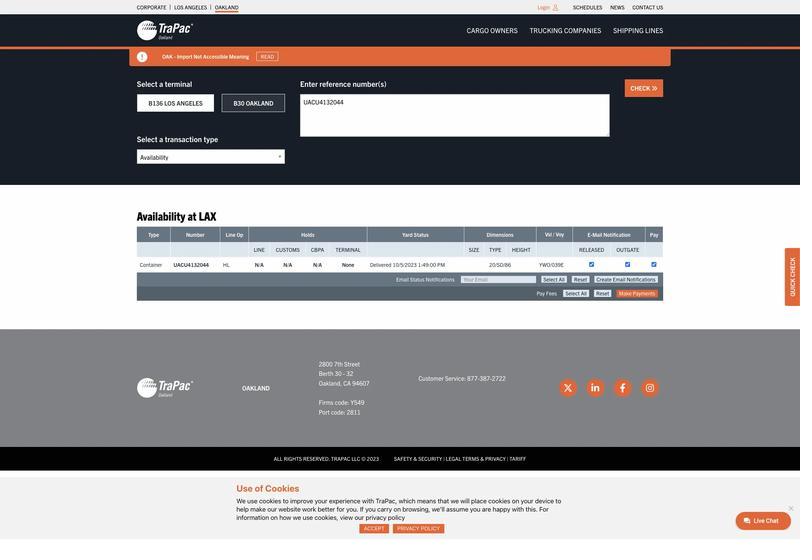 Task type: describe. For each thing, give the bounding box(es) containing it.
select for select a terminal
[[137, 79, 158, 88]]

0 vertical spatial type
[[148, 232, 159, 238]]

better
[[318, 506, 335, 514]]

3 n/a from the left
[[314, 262, 322, 269]]

pay for pay fees
[[537, 290, 545, 297]]

none
[[342, 262, 355, 269]]

work
[[303, 506, 317, 514]]

all rights reserved. trapac llc © 2023
[[274, 456, 379, 463]]

1 horizontal spatial type
[[490, 247, 502, 253]]

at
[[188, 209, 197, 223]]

privacy policy
[[398, 526, 440, 532]]

1 oakland image from the top
[[137, 20, 193, 41]]

lax
[[199, 209, 217, 223]]

contact
[[633, 4, 656, 11]]

privacy inside footer
[[486, 456, 506, 463]]

browsing,
[[403, 506, 431, 514]]

select a terminal
[[137, 79, 192, 88]]

enter
[[300, 79, 318, 88]]

oakland image inside footer
[[137, 378, 193, 399]]

means
[[418, 498, 437, 505]]

b136
[[149, 99, 163, 107]]

pm
[[438, 262, 445, 269]]

payments
[[634, 290, 656, 297]]

1 vertical spatial oakland
[[246, 99, 274, 107]]

for
[[540, 506, 549, 514]]

0 vertical spatial angeles
[[185, 4, 207, 11]]

0 horizontal spatial our
[[268, 506, 277, 514]]

policy
[[421, 526, 440, 532]]

legal
[[446, 456, 462, 463]]

not
[[194, 53, 202, 60]]

check inside button
[[631, 84, 652, 92]]

reserved.
[[303, 456, 330, 463]]

1 | from the left
[[444, 456, 445, 463]]

holds
[[302, 232, 315, 238]]

availability at lax
[[137, 209, 217, 223]]

accept
[[364, 526, 385, 532]]

pay for pay
[[651, 232, 659, 238]]

corporate
[[137, 4, 167, 11]]

2800
[[319, 360, 333, 368]]

0 vertical spatial solid image
[[137, 52, 148, 62]]

1 vertical spatial angeles
[[177, 99, 203, 107]]

firms
[[319, 399, 334, 407]]

1 vertical spatial use
[[303, 514, 313, 522]]

10/5/2023
[[393, 262, 417, 269]]

line for line
[[254, 247, 265, 253]]

0 vertical spatial los
[[174, 4, 184, 11]]

2 n/a from the left
[[284, 262, 293, 269]]

rights
[[284, 456, 302, 463]]

trapac,
[[376, 498, 397, 505]]

view
[[340, 514, 353, 522]]

20/sd/86
[[490, 262, 512, 269]]

oakland link
[[215, 2, 239, 12]]

tariff
[[510, 456, 527, 463]]

yard status
[[403, 232, 429, 238]]

menu bar containing cargo owners
[[461, 23, 670, 38]]

banner containing cargo owners
[[0, 14, 801, 66]]

vsl / voy
[[546, 231, 565, 238]]

solid image inside check button
[[652, 85, 658, 91]]

0 horizontal spatial use
[[248, 498, 258, 505]]

container
[[140, 262, 162, 269]]

help
[[237, 506, 249, 514]]

email
[[397, 276, 409, 283]]

schedules
[[574, 4, 603, 11]]

you.
[[347, 506, 359, 514]]

0 vertical spatial we
[[451, 498, 459, 505]]

select for select a transaction type
[[137, 134, 158, 144]]

make payments link
[[617, 290, 659, 298]]

cargo owners
[[467, 26, 518, 35]]

cookies
[[265, 484, 300, 494]]

customer service: 877-387-2722
[[419, 375, 506, 382]]

llc
[[352, 456, 361, 463]]

0 vertical spatial with
[[363, 498, 374, 505]]

safety
[[394, 456, 413, 463]]

status for yard
[[414, 232, 429, 238]]

lines
[[646, 26, 664, 35]]

uacu4132044
[[174, 262, 209, 269]]

berth
[[319, 370, 334, 378]]

status for email
[[410, 276, 425, 283]]

import
[[177, 53, 193, 60]]

7th
[[334, 360, 343, 368]]

2722
[[493, 375, 506, 382]]

fees
[[547, 290, 557, 297]]

outgate
[[617, 247, 640, 253]]

contact us
[[633, 4, 664, 11]]

terminal
[[336, 247, 361, 253]]

released
[[580, 247, 605, 253]]

2 to from the left
[[556, 498, 562, 505]]

enter reference number(s)
[[300, 79, 387, 88]]

hl
[[223, 262, 230, 269]]

30
[[335, 370, 342, 378]]

cookies,
[[315, 514, 339, 522]]

2811
[[347, 409, 361, 416]]

us
[[657, 4, 664, 11]]

tariff link
[[510, 456, 527, 463]]

that
[[438, 498, 450, 505]]

carry
[[378, 506, 392, 514]]

Enter reference number(s) text field
[[300, 94, 611, 137]]

all
[[274, 456, 283, 463]]

number(s)
[[353, 79, 387, 88]]

customer
[[419, 375, 444, 382]]

trucking
[[530, 26, 563, 35]]

los angeles link
[[174, 2, 207, 12]]

reference
[[320, 79, 351, 88]]

ywo/039e
[[540, 262, 564, 269]]

login link
[[538, 4, 551, 11]]

privacy policy link
[[393, 525, 445, 534]]

1 to from the left
[[283, 498, 289, 505]]

0 vertical spatial oakland
[[215, 4, 239, 11]]

0 vertical spatial code:
[[335, 399, 350, 407]]

2 cookies from the left
[[489, 498, 511, 505]]

op
[[237, 232, 244, 238]]

security
[[419, 456, 443, 463]]



Task type: locate. For each thing, give the bounding box(es) containing it.
877-
[[468, 375, 480, 382]]

our right "make"
[[268, 506, 277, 514]]

we
[[451, 498, 459, 505], [293, 514, 301, 522]]

1 & from the left
[[414, 456, 417, 463]]

los right b136
[[164, 99, 175, 107]]

cookies
[[259, 498, 282, 505], [489, 498, 511, 505]]

to right device
[[556, 498, 562, 505]]

1 a from the top
[[159, 79, 163, 88]]

make payments
[[620, 290, 656, 297]]

place
[[472, 498, 487, 505]]

trapac
[[331, 456, 351, 463]]

0 vertical spatial -
[[174, 53, 176, 60]]

1 vertical spatial our
[[355, 514, 364, 522]]

type
[[204, 134, 218, 144]]

safety & security link
[[394, 456, 443, 463]]

0 vertical spatial status
[[414, 232, 429, 238]]

on up policy
[[394, 506, 401, 514]]

0 vertical spatial our
[[268, 506, 277, 514]]

on
[[513, 498, 520, 505], [394, 506, 401, 514], [271, 514, 278, 522]]

line left customs
[[254, 247, 265, 253]]

0 horizontal spatial solid image
[[137, 52, 148, 62]]

| left the tariff link
[[508, 456, 509, 463]]

a for transaction
[[159, 134, 163, 144]]

n/a down customs
[[284, 262, 293, 269]]

your up this.
[[521, 498, 534, 505]]

menu bar down light image
[[461, 23, 670, 38]]

pay left fees
[[537, 290, 545, 297]]

service:
[[446, 375, 466, 382]]

if
[[360, 506, 364, 514]]

menu bar containing schedules
[[570, 2, 668, 12]]

1 vertical spatial solid image
[[652, 85, 658, 91]]

1 vertical spatial oakland image
[[137, 378, 193, 399]]

you right if
[[366, 506, 376, 514]]

status right email
[[410, 276, 425, 283]]

&
[[414, 456, 417, 463], [481, 456, 485, 463]]

1 horizontal spatial -
[[343, 370, 345, 378]]

with
[[363, 498, 374, 505], [513, 506, 525, 514]]

1 vertical spatial privacy
[[398, 526, 420, 532]]

2 | from the left
[[508, 456, 509, 463]]

your
[[315, 498, 328, 505], [521, 498, 534, 505]]

0 horizontal spatial privacy
[[398, 526, 420, 532]]

our down if
[[355, 514, 364, 522]]

angeles left oakland "link"
[[185, 4, 207, 11]]

line for line op
[[226, 232, 236, 238]]

1 select from the top
[[137, 79, 158, 88]]

no image
[[788, 505, 795, 513]]

1:49:00
[[418, 262, 437, 269]]

light image
[[554, 5, 559, 11]]

privacy left tariff
[[486, 456, 506, 463]]

0 horizontal spatial your
[[315, 498, 328, 505]]

privacy down policy
[[398, 526, 420, 532]]

on left how
[[271, 514, 278, 522]]

menu bar
[[570, 2, 668, 12], [461, 23, 670, 38]]

2 vertical spatial on
[[271, 514, 278, 522]]

meaning
[[229, 53, 249, 60]]

news
[[611, 4, 625, 11]]

you
[[366, 506, 376, 514], [471, 506, 481, 514]]

None checkbox
[[626, 263, 631, 267]]

use
[[248, 498, 258, 505], [303, 514, 313, 522]]

2 your from the left
[[521, 498, 534, 505]]

0 horizontal spatial we
[[293, 514, 301, 522]]

with up if
[[363, 498, 374, 505]]

1 horizontal spatial solid image
[[652, 85, 658, 91]]

e-
[[588, 232, 593, 238]]

ca
[[344, 380, 351, 387]]

2 & from the left
[[481, 456, 485, 463]]

our
[[268, 506, 277, 514], [355, 514, 364, 522]]

0 vertical spatial menu bar
[[570, 2, 668, 12]]

| left legal
[[444, 456, 445, 463]]

1 vertical spatial line
[[254, 247, 265, 253]]

oakland image
[[137, 20, 193, 41], [137, 378, 193, 399]]

& right safety
[[414, 456, 417, 463]]

check
[[631, 84, 652, 92], [790, 258, 797, 277]]

menu bar up shipping
[[570, 2, 668, 12]]

select left transaction
[[137, 134, 158, 144]]

1 n/a from the left
[[255, 262, 264, 269]]

we down "website"
[[293, 514, 301, 522]]

0 horizontal spatial to
[[283, 498, 289, 505]]

0 horizontal spatial with
[[363, 498, 374, 505]]

b136 los angeles
[[149, 99, 203, 107]]

accept link
[[360, 525, 390, 534]]

2 select from the top
[[137, 134, 158, 144]]

- right oak
[[174, 53, 176, 60]]

2023
[[367, 456, 379, 463]]

banner
[[0, 14, 801, 66]]

n/a right hl on the left top
[[255, 262, 264, 269]]

quick check link
[[786, 248, 801, 306]]

2 horizontal spatial on
[[513, 498, 520, 505]]

login
[[538, 4, 551, 11]]

street
[[345, 360, 360, 368]]

0 horizontal spatial check
[[631, 84, 652, 92]]

pay right notification
[[651, 232, 659, 238]]

information
[[237, 514, 269, 522]]

los angeles
[[174, 4, 207, 11]]

shipping lines
[[614, 26, 664, 35]]

cargo
[[467, 26, 489, 35]]

1 horizontal spatial &
[[481, 456, 485, 463]]

2 vertical spatial oakland
[[243, 385, 270, 392]]

1 vertical spatial select
[[137, 134, 158, 144]]

angeles down terminal
[[177, 99, 203, 107]]

of
[[255, 484, 264, 494]]

1 vertical spatial code:
[[331, 409, 346, 416]]

port
[[319, 409, 330, 416]]

1 vertical spatial status
[[410, 276, 425, 283]]

2 you from the left
[[471, 506, 481, 514]]

1 horizontal spatial cookies
[[489, 498, 511, 505]]

0 vertical spatial line
[[226, 232, 236, 238]]

cbpa
[[311, 247, 325, 253]]

accessible
[[204, 53, 228, 60]]

shipping
[[614, 26, 644, 35]]

select up b136
[[137, 79, 158, 88]]

cargo owners link
[[461, 23, 524, 38]]

los right corporate
[[174, 4, 184, 11]]

0 vertical spatial check
[[631, 84, 652, 92]]

read
[[261, 53, 275, 60]]

1 vertical spatial pay
[[537, 290, 545, 297]]

Your Email email field
[[462, 276, 537, 284]]

2 a from the top
[[159, 134, 163, 144]]

use of cookies we use cookies to improve your experience with trapac, which means that we will place cookies on your device to help make our website work better for you. if you carry on browsing, we'll assume you are happy with this. for information on how we use cookies, view our privacy policy
[[237, 484, 562, 522]]

owners
[[491, 26, 518, 35]]

2 horizontal spatial n/a
[[314, 262, 322, 269]]

1 horizontal spatial your
[[521, 498, 534, 505]]

& right "terms"
[[481, 456, 485, 463]]

1 vertical spatial check
[[790, 258, 797, 277]]

1 vertical spatial with
[[513, 506, 525, 514]]

0 horizontal spatial |
[[444, 456, 445, 463]]

use down work
[[303, 514, 313, 522]]

vsl
[[546, 231, 552, 238]]

0 horizontal spatial -
[[174, 53, 176, 60]]

this.
[[526, 506, 538, 514]]

transaction
[[165, 134, 202, 144]]

footer
[[0, 330, 801, 471]]

0 vertical spatial oakland image
[[137, 20, 193, 41]]

1 vertical spatial we
[[293, 514, 301, 522]]

code: up 2811
[[335, 399, 350, 407]]

corporate link
[[137, 2, 167, 12]]

type down availability on the top of the page
[[148, 232, 159, 238]]

solid image
[[137, 52, 148, 62], [652, 85, 658, 91]]

delivered 10/5/2023 1:49:00 pm
[[370, 262, 445, 269]]

contact us link
[[633, 2, 664, 12]]

1 your from the left
[[315, 498, 328, 505]]

1 horizontal spatial with
[[513, 506, 525, 514]]

0 vertical spatial on
[[513, 498, 520, 505]]

- inside 2800 7th street berth 30 - 32 oakland, ca 94607
[[343, 370, 345, 378]]

number
[[186, 232, 205, 238]]

1 horizontal spatial you
[[471, 506, 481, 514]]

0 horizontal spatial on
[[271, 514, 278, 522]]

line left 'op'
[[226, 232, 236, 238]]

1 vertical spatial a
[[159, 134, 163, 144]]

companies
[[565, 26, 602, 35]]

a for terminal
[[159, 79, 163, 88]]

oakland,
[[319, 380, 342, 387]]

on left device
[[513, 498, 520, 505]]

yard
[[403, 232, 413, 238]]

footer containing 2800 7th street
[[0, 330, 801, 471]]

device
[[536, 498, 555, 505]]

0 horizontal spatial you
[[366, 506, 376, 514]]

1 vertical spatial menu bar
[[461, 23, 670, 38]]

news link
[[611, 2, 625, 12]]

©
[[362, 456, 366, 463]]

0 horizontal spatial type
[[148, 232, 159, 238]]

0 vertical spatial use
[[248, 498, 258, 505]]

los
[[174, 4, 184, 11], [164, 99, 175, 107]]

use up "make"
[[248, 498, 258, 505]]

0 vertical spatial pay
[[651, 232, 659, 238]]

with left this.
[[513, 506, 525, 514]]

0 horizontal spatial line
[[226, 232, 236, 238]]

0 vertical spatial select
[[137, 79, 158, 88]]

1 horizontal spatial our
[[355, 514, 364, 522]]

oak
[[163, 53, 173, 60]]

-
[[174, 53, 176, 60], [343, 370, 345, 378]]

select a transaction type
[[137, 134, 218, 144]]

improve
[[291, 498, 313, 505]]

b30
[[234, 99, 245, 107]]

we up 'assume'
[[451, 498, 459, 505]]

cookies up 'happy'
[[489, 498, 511, 505]]

1 horizontal spatial pay
[[651, 232, 659, 238]]

1 vertical spatial -
[[343, 370, 345, 378]]

0 vertical spatial a
[[159, 79, 163, 88]]

1 horizontal spatial line
[[254, 247, 265, 253]]

mail
[[593, 232, 603, 238]]

status right 'yard'
[[414, 232, 429, 238]]

1 horizontal spatial privacy
[[486, 456, 506, 463]]

we
[[237, 498, 246, 505]]

2 oakland image from the top
[[137, 378, 193, 399]]

32
[[347, 370, 354, 378]]

dimensions
[[487, 232, 514, 238]]

1 horizontal spatial n/a
[[284, 262, 293, 269]]

None button
[[542, 276, 568, 283], [573, 276, 590, 283], [595, 276, 659, 283], [564, 290, 590, 297], [595, 290, 612, 297], [542, 276, 568, 283], [573, 276, 590, 283], [595, 276, 659, 283], [564, 290, 590, 297], [595, 290, 612, 297]]

a left transaction
[[159, 134, 163, 144]]

1 horizontal spatial check
[[790, 258, 797, 277]]

code: right port
[[331, 409, 346, 416]]

1 vertical spatial los
[[164, 99, 175, 107]]

read link
[[257, 52, 279, 61]]

experience
[[329, 498, 361, 505]]

to
[[283, 498, 289, 505], [556, 498, 562, 505]]

1 horizontal spatial use
[[303, 514, 313, 522]]

make
[[251, 506, 266, 514]]

email status notifications
[[397, 276, 455, 283]]

0 vertical spatial privacy
[[486, 456, 506, 463]]

availability
[[137, 209, 186, 223]]

cookies up "make"
[[259, 498, 282, 505]]

None checkbox
[[590, 263, 595, 267], [652, 263, 657, 267], [590, 263, 595, 267], [652, 263, 657, 267]]

1 vertical spatial type
[[490, 247, 502, 253]]

n/a
[[255, 262, 264, 269], [284, 262, 293, 269], [314, 262, 322, 269]]

0 horizontal spatial &
[[414, 456, 417, 463]]

for
[[337, 506, 345, 514]]

type up 20/sd/86
[[490, 247, 502, 253]]

- right 30
[[343, 370, 345, 378]]

1 you from the left
[[366, 506, 376, 514]]

notifications
[[426, 276, 455, 283]]

0 horizontal spatial pay
[[537, 290, 545, 297]]

1 horizontal spatial we
[[451, 498, 459, 505]]

n/a down cbpa
[[314, 262, 322, 269]]

1 cookies from the left
[[259, 498, 282, 505]]

1 horizontal spatial to
[[556, 498, 562, 505]]

your up "better"
[[315, 498, 328, 505]]

a left terminal
[[159, 79, 163, 88]]

1 horizontal spatial |
[[508, 456, 509, 463]]

0 horizontal spatial cookies
[[259, 498, 282, 505]]

1 horizontal spatial on
[[394, 506, 401, 514]]

trucking companies
[[530, 26, 602, 35]]

trucking companies link
[[524, 23, 608, 38]]

you down place
[[471, 506, 481, 514]]

1 vertical spatial on
[[394, 506, 401, 514]]

0 horizontal spatial n/a
[[255, 262, 264, 269]]

to up "website"
[[283, 498, 289, 505]]



Task type: vqa. For each thing, say whether or not it's contained in the screenshot.
the topmost Privacy
yes



